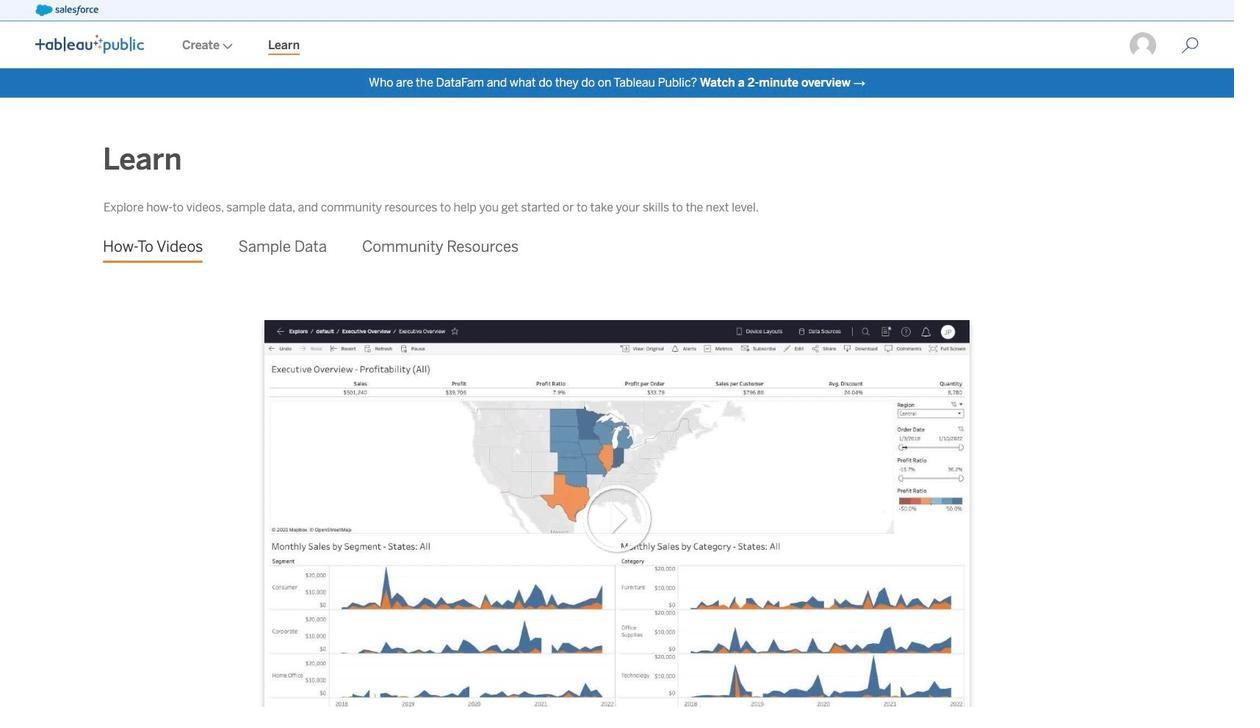 Task type: describe. For each thing, give the bounding box(es) containing it.
salesforce logo image
[[35, 4, 98, 16]]



Task type: vqa. For each thing, say whether or not it's contained in the screenshot.
(Tableau
no



Task type: locate. For each thing, give the bounding box(es) containing it.
go to search image
[[1164, 37, 1217, 54]]

logo image
[[35, 35, 144, 54]]

christina.overa image
[[1128, 31, 1158, 60]]

create image
[[220, 43, 233, 49]]



